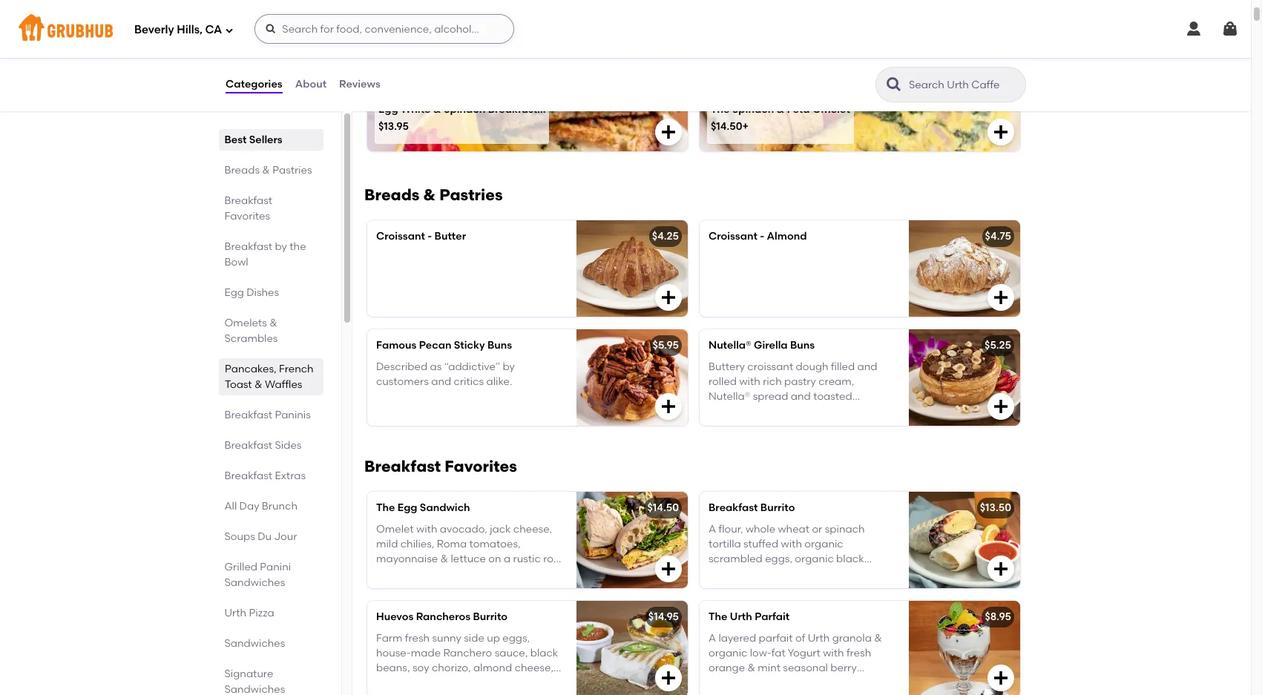 Task type: vqa. For each thing, say whether or not it's contained in the screenshot.
Breakfast Burrito image
yes



Task type: describe. For each thing, give the bounding box(es) containing it.
omelet inside the spinach & feta omelet $14.50 +
[[813, 103, 850, 116]]

egg white & spinach breakfast... $13.95
[[379, 103, 546, 133]]

spinach inside the spinach & feta omelet $14.50 +
[[732, 103, 774, 116]]

yogurt
[[788, 647, 821, 660]]

by inside described as "addictive" by customers and critics alike.
[[503, 360, 515, 373]]

breads inside tab
[[225, 164, 260, 177]]

almond
[[767, 230, 807, 243]]

croissant - almond image
[[909, 221, 1021, 317]]

famous pecan sticky buns
[[376, 339, 512, 352]]

famous pecan sticky buns image
[[577, 330, 688, 426]]

jack
[[490, 523, 511, 536]]

avocado,
[[440, 523, 488, 536]]

urth pizza tab
[[225, 606, 318, 621]]

with inside buttery croissant dough ﬁlled and rolled with rich pastry cream, nutella® spread and toasted hazelnuts. baked to a golden brown and dipped in hazelnut ganache.
[[740, 376, 761, 388]]

breakfast...
[[488, 103, 546, 116]]

signature sandwiches tab
[[225, 667, 318, 696]]

rolled
[[709, 376, 737, 388]]

0 horizontal spatial burrito
[[473, 611, 508, 624]]

croissant
[[748, 360, 794, 373]]

roll.
[[543, 553, 561, 566]]

& inside the pancakes, french toast & waffles
[[255, 379, 262, 391]]

buttery
[[709, 360, 745, 373]]

omelets & scrambles
[[225, 317, 278, 345]]

and inside described as "addictive" by customers and critics alike.
[[431, 376, 451, 388]]

egg dishes
[[225, 287, 280, 299]]

low-
[[750, 647, 772, 660]]

urth pizza
[[225, 607, 275, 620]]

a inside buttery croissant dough ﬁlled and rolled with rich pastry cream, nutella® spread and toasted hazelnuts. baked to a golden brown and dipped in hazelnut ganache.
[[809, 406, 816, 418]]

nutella® inside buttery croissant dough ﬁlled and rolled with rich pastry cream, nutella® spread and toasted hazelnuts. baked to a golden brown and dipped in hazelnut ganache.
[[709, 391, 751, 403]]

waffles
[[265, 379, 302, 391]]

girella
[[754, 339, 788, 352]]

paninis
[[275, 409, 311, 422]]

a inside omelet with avocado, jack cheese, mild chilies, roma tomatoes, mayonnaise & lettuce on a rustic roll. served with mixed greens salad upon request.
[[504, 553, 511, 566]]

rich
[[763, 376, 782, 388]]

roma
[[437, 538, 467, 551]]

all day brunch tab
[[225, 499, 318, 514]]

seasonal
[[783, 662, 828, 675]]

dishes
[[247, 287, 280, 299]]

with up the request.
[[414, 568, 435, 581]]

mild
[[376, 538, 398, 551]]

white
[[401, 103, 431, 116]]

omelets
[[225, 317, 267, 330]]

$5.25
[[985, 339, 1012, 352]]

the
[[290, 241, 307, 253]]

the urth parfait
[[709, 611, 790, 624]]

1 horizontal spatial breads
[[364, 186, 420, 204]]

the urth parfait image
[[909, 601, 1021, 696]]

breakfast by the bowl
[[225, 241, 307, 269]]

grubhub
[[449, 37, 494, 50]]

pancakes, french toast & waffles tab
[[225, 361, 318, 393]]

1 nutella® from the top
[[709, 339, 752, 352]]

soups du jour tab
[[225, 529, 318, 545]]

croissant - butter image
[[577, 221, 688, 317]]

golden
[[818, 406, 854, 418]]

spinach inside egg white & spinach breakfast... $13.95
[[444, 103, 486, 116]]

ﬁlled
[[831, 360, 855, 373]]

the for the egg sandwich
[[376, 502, 395, 515]]

the for the spinach & feta omelet $14.50 +
[[711, 103, 730, 116]]

pastry
[[785, 376, 816, 388]]

- for butter
[[428, 230, 432, 243]]

+
[[743, 121, 749, 133]]

categories button
[[225, 58, 283, 111]]

buttery croissant dough ﬁlled and rolled with rich pastry cream, nutella® spread and toasted hazelnuts. baked to a golden brown and dipped in hazelnut ganache.
[[709, 360, 888, 433]]

Search Urth Caffe search field
[[908, 78, 1021, 92]]

$14.95
[[649, 611, 679, 624]]

pastries inside tab
[[273, 164, 313, 177]]

3 sandwiches from the top
[[225, 684, 286, 696]]

huevos rancheros burrito
[[376, 611, 508, 624]]

sticky
[[454, 339, 485, 352]]

huevos rancheros burrito image
[[577, 601, 688, 696]]

breakfast paninis
[[225, 409, 311, 422]]

$8.95
[[985, 611, 1012, 624]]

described
[[376, 360, 428, 373]]

upon
[[376, 583, 402, 596]]

mixed
[[437, 568, 468, 581]]

french
[[279, 363, 314, 376]]

1 horizontal spatial pastries
[[440, 186, 503, 204]]

lettuce
[[451, 553, 486, 566]]

extras
[[275, 470, 306, 482]]

breakfast for breakfast by the bowl tab on the top
[[225, 241, 273, 253]]

omelet inside omelet with avocado, jack cheese, mild chilies, roma tomatoes, mayonnaise & lettuce on a rustic roll. served with mixed greens salad upon request.
[[376, 523, 414, 536]]

& up croissant - butter
[[424, 186, 436, 204]]

famous
[[376, 339, 417, 352]]

butter
[[435, 230, 466, 243]]

beverly
[[134, 23, 174, 36]]

all
[[225, 500, 237, 513]]

breads & pastries tab
[[225, 163, 318, 178]]

tomatoes,
[[469, 538, 521, 551]]

scrambles
[[225, 333, 278, 345]]

"addictive"
[[444, 360, 500, 373]]

svg image for breakfast burrito
[[992, 561, 1010, 578]]

ordered
[[391, 37, 431, 50]]

search icon image
[[886, 76, 903, 94]]

bowl
[[225, 256, 249, 269]]

breakfast sides tab
[[225, 438, 318, 454]]

croissant - almond
[[709, 230, 807, 243]]

ca
[[205, 23, 222, 36]]

grilled panini sandwiches tab
[[225, 560, 318, 591]]

pecan
[[419, 339, 452, 352]]

svg image for huevos rancheros burrito
[[660, 670, 678, 688]]

sellers for best sellers most ordered on grubhub
[[403, 16, 454, 35]]

pancakes, french toast & waffles
[[225, 363, 314, 391]]

hills,
[[177, 23, 203, 36]]

rancheros
[[416, 611, 471, 624]]

& inside egg white & spinach breakfast... $13.95
[[433, 103, 441, 116]]

egg for egg white & spinach breakfast... $13.95
[[379, 103, 398, 116]]

du
[[258, 531, 272, 543]]

as
[[430, 360, 442, 373]]

2 vertical spatial egg
[[398, 502, 418, 515]]

grilled
[[225, 561, 258, 574]]

baked
[[762, 406, 794, 418]]

hazelnuts.
[[709, 406, 759, 418]]

egg for egg dishes
[[225, 287, 244, 299]]

omelet with avocado, jack cheese, mild chilies, roma tomatoes, mayonnaise & lettuce on a rustic roll. served with mixed greens salad upon request.
[[376, 523, 561, 596]]

sandwich
[[420, 502, 470, 515]]



Task type: locate. For each thing, give the bounding box(es) containing it.
request.
[[405, 583, 445, 596]]

- for almond
[[760, 230, 765, 243]]

1 vertical spatial egg
[[225, 287, 244, 299]]

svg image up $5.25
[[992, 289, 1010, 307]]

favorites up sandwich
[[445, 457, 517, 476]]

on inside best sellers most ordered on grubhub
[[434, 37, 447, 50]]

with inside a layered parfait of urth granola & organic low-fat yogurt with fresh orange & mint seasonal berry ambrosia.
[[823, 647, 844, 660]]

breads & pastries up croissant - butter
[[364, 186, 503, 204]]

breakfast favorites
[[225, 194, 273, 223], [364, 457, 517, 476]]

rustic
[[513, 553, 541, 566]]

& right white
[[433, 103, 441, 116]]

croissant left almond
[[709, 230, 758, 243]]

1 sandwiches from the top
[[225, 577, 286, 589]]

main navigation navigation
[[0, 0, 1251, 58]]

0 horizontal spatial by
[[275, 241, 288, 253]]

ambrosia.
[[709, 677, 760, 690]]

1 vertical spatial omelet
[[376, 523, 414, 536]]

0 vertical spatial a
[[809, 406, 816, 418]]

& up scrambles
[[270, 317, 278, 330]]

described as "addictive" by customers and critics alike.
[[376, 360, 515, 388]]

the for the urth parfait
[[709, 611, 728, 624]]

breads & pastries inside tab
[[225, 164, 313, 177]]

1 vertical spatial pastries
[[440, 186, 503, 204]]

0 vertical spatial nutella®
[[709, 339, 752, 352]]

breakfast favorites down breads & pastries tab
[[225, 194, 273, 223]]

1 horizontal spatial -
[[760, 230, 765, 243]]

burrito
[[761, 502, 795, 515], [473, 611, 508, 624]]

parfait
[[755, 611, 790, 624]]

by up alike.
[[503, 360, 515, 373]]

sandwiches down the grilled
[[225, 577, 286, 589]]

breakfast extras tab
[[225, 468, 318, 484]]

brunch
[[262, 500, 298, 513]]

on right ordered
[[434, 37, 447, 50]]

0 vertical spatial best
[[364, 16, 399, 35]]

on inside omelet with avocado, jack cheese, mild chilies, roma tomatoes, mayonnaise & lettuce on a rustic roll. served with mixed greens salad upon request.
[[489, 553, 502, 566]]

croissant left butter
[[376, 230, 425, 243]]

favorites inside tab
[[225, 210, 271, 223]]

egg inside egg dishes "tab"
[[225, 287, 244, 299]]

svg image down $5.95
[[660, 398, 678, 416]]

1 vertical spatial burrito
[[473, 611, 508, 624]]

best
[[364, 16, 399, 35], [225, 134, 247, 146]]

& down roma in the left bottom of the page
[[441, 553, 448, 566]]

0 horizontal spatial croissant
[[376, 230, 425, 243]]

1 horizontal spatial sellers
[[403, 16, 454, 35]]

- left almond
[[760, 230, 765, 243]]

0 horizontal spatial sellers
[[250, 134, 283, 146]]

fresh
[[847, 647, 872, 660]]

breads & pastries down best sellers 'tab' at left top
[[225, 164, 313, 177]]

2 buns from the left
[[791, 339, 815, 352]]

0 vertical spatial by
[[275, 241, 288, 253]]

on down the tomatoes, at the left
[[489, 553, 502, 566]]

0 vertical spatial breakfast favorites
[[225, 194, 273, 223]]

nutella® up buttery on the bottom right of the page
[[709, 339, 752, 352]]

2 croissant from the left
[[709, 230, 758, 243]]

layered
[[719, 632, 757, 645]]

best inside best sellers most ordered on grubhub
[[364, 16, 399, 35]]

sides
[[275, 439, 302, 452]]

urth
[[225, 607, 247, 620], [730, 611, 753, 624], [808, 632, 830, 645]]

spinach
[[444, 103, 486, 116], [732, 103, 774, 116]]

reviews
[[339, 78, 381, 90]]

hazelnut
[[781, 421, 824, 433]]

1 vertical spatial a
[[504, 553, 511, 566]]

svg image
[[225, 26, 234, 35], [992, 289, 1010, 307], [660, 398, 678, 416], [660, 561, 678, 578], [992, 561, 1010, 578], [660, 670, 678, 688]]

best for best sellers
[[225, 134, 247, 146]]

1 vertical spatial best
[[225, 134, 247, 146]]

and down hazelnuts.
[[709, 421, 729, 433]]

egg inside egg white & spinach breakfast... $13.95
[[379, 103, 398, 116]]

1 vertical spatial the
[[376, 502, 395, 515]]

best sellers tab
[[225, 132, 318, 148]]

$4.75
[[985, 230, 1012, 243]]

in
[[770, 421, 779, 433]]

to
[[796, 406, 807, 418]]

1 vertical spatial breakfast favorites
[[364, 457, 517, 476]]

& inside breads & pastries tab
[[263, 164, 270, 177]]

sandwiches
[[225, 577, 286, 589], [225, 638, 286, 650], [225, 684, 286, 696]]

best up breads & pastries tab
[[225, 134, 247, 146]]

breakfast extras
[[225, 470, 306, 482]]

1 horizontal spatial breads & pastries
[[364, 186, 503, 204]]

& inside omelet with avocado, jack cheese, mild chilies, roma tomatoes, mayonnaise & lettuce on a rustic roll. served with mixed greens salad upon request.
[[441, 553, 448, 566]]

0 horizontal spatial breads
[[225, 164, 260, 177]]

1 vertical spatial by
[[503, 360, 515, 373]]

breakfast inside tab
[[225, 194, 273, 207]]

all day brunch
[[225, 500, 298, 513]]

0 horizontal spatial spinach
[[444, 103, 486, 116]]

omelet up mild in the bottom left of the page
[[376, 523, 414, 536]]

croissant
[[376, 230, 425, 243], [709, 230, 758, 243]]

spread
[[753, 391, 789, 403]]

most
[[364, 37, 389, 50]]

& down best sellers 'tab' at left top
[[263, 164, 270, 177]]

best sellers
[[225, 134, 283, 146]]

svg image up $14.95
[[660, 561, 678, 578]]

egg up 'chilies,'
[[398, 502, 418, 515]]

0 vertical spatial on
[[434, 37, 447, 50]]

1 vertical spatial breads & pastries
[[364, 186, 503, 204]]

1 vertical spatial nutella®
[[709, 391, 751, 403]]

1 horizontal spatial omelet
[[813, 103, 850, 116]]

svg image right ca on the left top
[[225, 26, 234, 35]]

a
[[709, 632, 716, 645]]

breakfast favorites up sandwich
[[364, 457, 517, 476]]

& inside omelets & scrambles
[[270, 317, 278, 330]]

pastries down best sellers 'tab' at left top
[[273, 164, 313, 177]]

2 spinach from the left
[[732, 103, 774, 116]]

sellers for best sellers
[[250, 134, 283, 146]]

panini
[[260, 561, 291, 574]]

$14.50 inside the spinach & feta omelet $14.50 +
[[711, 121, 743, 133]]

1 horizontal spatial spinach
[[732, 103, 774, 116]]

dipped
[[731, 421, 768, 433]]

with up 'chilies,'
[[416, 523, 438, 536]]

sandwiches down signature
[[225, 684, 286, 696]]

the inside the spinach & feta omelet $14.50 +
[[711, 103, 730, 116]]

nutella® girella buns
[[709, 339, 815, 352]]

svg image for famous pecan sticky buns
[[660, 398, 678, 416]]

alike.
[[487, 376, 513, 388]]

breakfast by the bowl tab
[[225, 239, 318, 270]]

egg left the dishes
[[225, 287, 244, 299]]

best up most
[[364, 16, 399, 35]]

1 croissant from the left
[[376, 230, 425, 243]]

1 vertical spatial $14.50
[[648, 502, 679, 515]]

1 horizontal spatial buns
[[791, 339, 815, 352]]

soups du jour
[[225, 531, 298, 543]]

parfait
[[759, 632, 793, 645]]

2 vertical spatial the
[[709, 611, 728, 624]]

0 vertical spatial egg
[[379, 103, 398, 116]]

breads & pastries
[[225, 164, 313, 177], [364, 186, 503, 204]]

breakfast inside the breakfast by the bowl
[[225, 241, 273, 253]]

0 vertical spatial omelet
[[813, 103, 850, 116]]

1 horizontal spatial on
[[489, 553, 502, 566]]

0 vertical spatial pastries
[[273, 164, 313, 177]]

toasted
[[814, 391, 853, 403]]

urth left "pizza"
[[225, 607, 247, 620]]

0 horizontal spatial buns
[[488, 339, 512, 352]]

2 horizontal spatial urth
[[808, 632, 830, 645]]

mint
[[758, 662, 781, 675]]

breads up croissant - butter
[[364, 186, 420, 204]]

croissant for croissant - almond
[[709, 230, 758, 243]]

on
[[434, 37, 447, 50], [489, 553, 502, 566]]

by inside the breakfast by the bowl
[[275, 241, 288, 253]]

0 vertical spatial sellers
[[403, 16, 454, 35]]

breads down 'best sellers'
[[225, 164, 260, 177]]

sellers up ordered
[[403, 16, 454, 35]]

jour
[[275, 531, 298, 543]]

by left the
[[275, 241, 288, 253]]

0 vertical spatial sandwiches
[[225, 577, 286, 589]]

0 vertical spatial breads & pastries
[[225, 164, 313, 177]]

1 buns from the left
[[488, 339, 512, 352]]

grilled panini sandwiches
[[225, 561, 291, 589]]

- left butter
[[428, 230, 432, 243]]

& inside the spinach & feta omelet $14.50 +
[[777, 103, 785, 116]]

chilies,
[[401, 538, 435, 551]]

& down low-
[[748, 662, 756, 675]]

breakfast for breakfast paninis tab
[[225, 409, 273, 422]]

dough
[[796, 360, 829, 373]]

breakfast
[[225, 194, 273, 207], [225, 241, 273, 253], [225, 409, 273, 422], [225, 439, 273, 452], [364, 457, 441, 476], [225, 470, 273, 482], [709, 502, 758, 515]]

huevos
[[376, 611, 414, 624]]

berry
[[831, 662, 857, 675]]

buns up the dough
[[791, 339, 815, 352]]

$4.25
[[652, 230, 679, 243]]

0 vertical spatial the
[[711, 103, 730, 116]]

Search for food, convenience, alcohol... search field
[[255, 14, 515, 44]]

1 horizontal spatial favorites
[[445, 457, 517, 476]]

with up berry at the bottom
[[823, 647, 844, 660]]

soups
[[225, 531, 256, 543]]

ganache.
[[827, 421, 875, 433]]

1 spinach from the left
[[444, 103, 486, 116]]

fat
[[772, 647, 786, 660]]

omelet
[[813, 103, 850, 116], [376, 523, 414, 536]]

$13.50
[[980, 502, 1012, 515]]

omelet right feta at the right top of page
[[813, 103, 850, 116]]

0 vertical spatial favorites
[[225, 210, 271, 223]]

a down the tomatoes, at the left
[[504, 553, 511, 566]]

svg image up $8.95
[[992, 561, 1010, 578]]

urth inside tab
[[225, 607, 247, 620]]

favorites up the breakfast by the bowl
[[225, 210, 271, 223]]

2 - from the left
[[760, 230, 765, 243]]

the egg sandwich image
[[577, 492, 688, 589]]

nutella® up hazelnuts.
[[709, 391, 751, 403]]

and up to
[[791, 391, 811, 403]]

0 horizontal spatial a
[[504, 553, 511, 566]]

0 horizontal spatial breads & pastries
[[225, 164, 313, 177]]

0 horizontal spatial urth
[[225, 607, 247, 620]]

& down pancakes,
[[255, 379, 262, 391]]

svg image for the egg sandwich
[[660, 561, 678, 578]]

0 horizontal spatial best
[[225, 134, 247, 146]]

1 vertical spatial sandwiches
[[225, 638, 286, 650]]

1 horizontal spatial a
[[809, 406, 816, 418]]

2 vertical spatial sandwiches
[[225, 684, 286, 696]]

2 sandwiches from the top
[[225, 638, 286, 650]]

sellers up breads & pastries tab
[[250, 134, 283, 146]]

2 nutella® from the top
[[709, 391, 751, 403]]

0 vertical spatial $14.50
[[711, 121, 743, 133]]

svg image inside main navigation 'navigation'
[[225, 26, 234, 35]]

toast
[[225, 379, 252, 391]]

feta
[[787, 103, 810, 116]]

breakfast for breakfast sides tab
[[225, 439, 273, 452]]

the spinach & feta omelet $14.50 +
[[711, 103, 850, 133]]

0 horizontal spatial $14.50
[[648, 502, 679, 515]]

0 horizontal spatial omelet
[[376, 523, 414, 536]]

1 horizontal spatial by
[[503, 360, 515, 373]]

breakfast for breakfast extras tab
[[225, 470, 273, 482]]

0 horizontal spatial pastries
[[273, 164, 313, 177]]

with left rich
[[740, 376, 761, 388]]

egg
[[379, 103, 398, 116], [225, 287, 244, 299], [398, 502, 418, 515]]

favorites
[[225, 210, 271, 223], [445, 457, 517, 476]]

urth right 'of'
[[808, 632, 830, 645]]

1 vertical spatial sellers
[[250, 134, 283, 146]]

best for best sellers most ordered on grubhub
[[364, 16, 399, 35]]

1 horizontal spatial best
[[364, 16, 399, 35]]

pizza
[[249, 607, 275, 620]]

beverly hills, ca
[[134, 23, 222, 36]]

breakfast favorites inside tab
[[225, 194, 273, 223]]

1 horizontal spatial croissant
[[709, 230, 758, 243]]

1 vertical spatial breads
[[364, 186, 420, 204]]

buns right sticky
[[488, 339, 512, 352]]

cheese,
[[514, 523, 552, 536]]

1 vertical spatial on
[[489, 553, 502, 566]]

best sellers most ordered on grubhub
[[364, 16, 494, 50]]

0 horizontal spatial on
[[434, 37, 447, 50]]

1 - from the left
[[428, 230, 432, 243]]

sellers inside 'tab'
[[250, 134, 283, 146]]

1 horizontal spatial $14.50
[[711, 121, 743, 133]]

0 horizontal spatial breakfast favorites
[[225, 194, 273, 223]]

breakfast favorites tab
[[225, 193, 318, 224]]

0 horizontal spatial -
[[428, 230, 432, 243]]

day
[[240, 500, 260, 513]]

best inside 'tab'
[[225, 134, 247, 146]]

urth inside a layered parfait of urth granola & organic low-fat yogurt with fresh orange & mint seasonal berry ambrosia.
[[808, 632, 830, 645]]

svg image
[[1185, 20, 1203, 38], [1222, 20, 1240, 38], [265, 23, 277, 35], [660, 123, 678, 141], [992, 123, 1010, 141], [660, 289, 678, 307], [992, 398, 1010, 416], [992, 670, 1010, 688]]

1 horizontal spatial urth
[[730, 611, 753, 624]]

0 horizontal spatial favorites
[[225, 210, 271, 223]]

a layered parfait of urth granola & organic low-fat yogurt with fresh orange & mint seasonal berry ambrosia.
[[709, 632, 882, 690]]

of
[[796, 632, 806, 645]]

sellers inside best sellers most ordered on grubhub
[[403, 16, 454, 35]]

egg up $13.95
[[379, 103, 398, 116]]

0 vertical spatial burrito
[[761, 502, 795, 515]]

& right granola
[[875, 632, 882, 645]]

cream,
[[819, 376, 855, 388]]

egg dishes tab
[[225, 285, 318, 301]]

a right to
[[809, 406, 816, 418]]

sandwiches down urth pizza
[[225, 638, 286, 650]]

sandwiches tab
[[225, 636, 318, 652]]

breakfast sides
[[225, 439, 302, 452]]

brown
[[856, 406, 888, 418]]

pastries up butter
[[440, 186, 503, 204]]

1 vertical spatial favorites
[[445, 457, 517, 476]]

and down as
[[431, 376, 451, 388]]

urth up layered
[[730, 611, 753, 624]]

omelets & scrambles tab
[[225, 315, 318, 347]]

organic
[[709, 647, 748, 660]]

salad
[[507, 568, 535, 581]]

breakfast paninis tab
[[225, 408, 318, 423]]

1 horizontal spatial burrito
[[761, 502, 795, 515]]

breakfast burrito image
[[909, 492, 1021, 589]]

pastries
[[273, 164, 313, 177], [440, 186, 503, 204]]

and right the ﬁlled
[[858, 360, 878, 373]]

croissant for croissant - butter
[[376, 230, 425, 243]]

1 horizontal spatial breakfast favorites
[[364, 457, 517, 476]]

breakfast for breakfast favorites tab
[[225, 194, 273, 207]]

nutella® girella buns image
[[909, 330, 1021, 426]]

0 vertical spatial breads
[[225, 164, 260, 177]]

signature sandwiches
[[225, 668, 286, 696]]

svg image left orange
[[660, 670, 678, 688]]

spinach up +
[[732, 103, 774, 116]]

sandwiches inside grilled panini sandwiches
[[225, 577, 286, 589]]

spinach right white
[[444, 103, 486, 116]]

& left feta at the right top of page
[[777, 103, 785, 116]]



